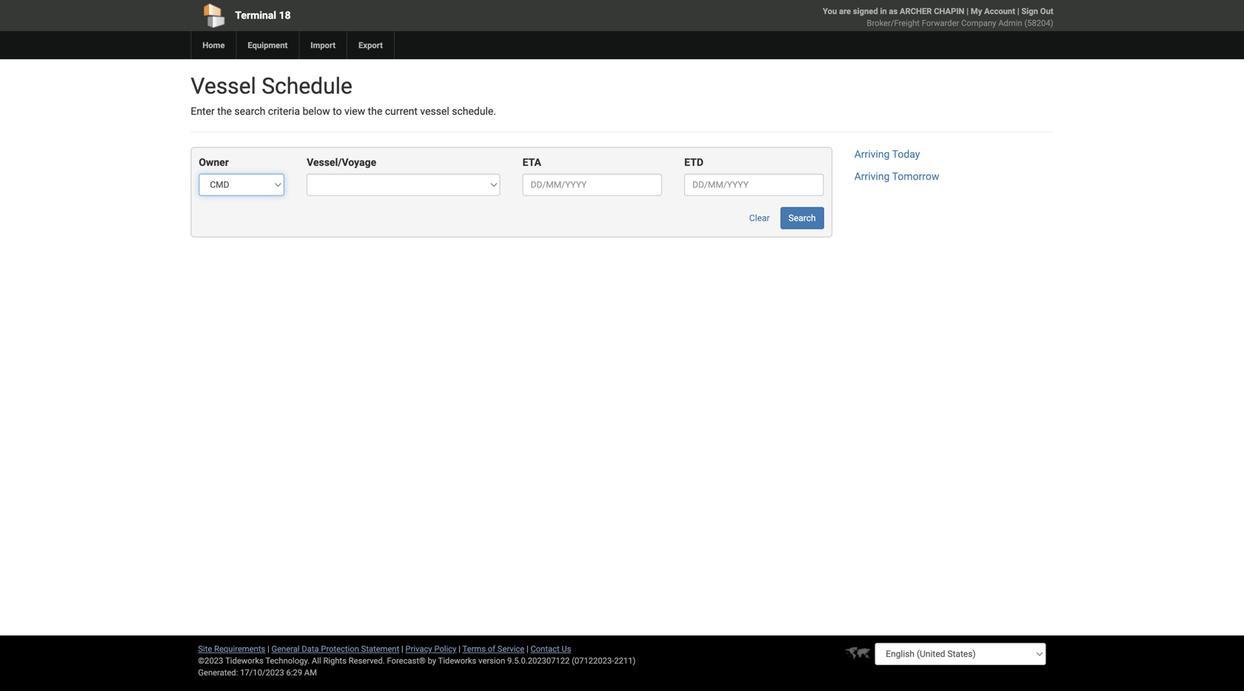 Task type: vqa. For each thing, say whether or not it's contained in the screenshot.
of at the left
yes



Task type: locate. For each thing, give the bounding box(es) containing it.
terminal
[[235, 9, 276, 21]]

you are signed in as archer chapin | my account | sign out broker/freight forwarder company admin (58204)
[[823, 6, 1054, 28]]

you
[[823, 6, 837, 16]]

1 arriving from the top
[[855, 148, 890, 160]]

all
[[312, 656, 321, 666]]

sign
[[1022, 6, 1038, 16]]

vessel
[[191, 73, 256, 99]]

technology.
[[266, 656, 310, 666]]

2211)
[[614, 656, 636, 666]]

reserved.
[[349, 656, 385, 666]]

arriving
[[855, 148, 890, 160], [855, 170, 890, 183]]

1 vertical spatial arriving
[[855, 170, 890, 183]]

the
[[217, 105, 232, 117], [368, 105, 382, 117]]

| left general at the left bottom
[[267, 644, 269, 654]]

2 arriving from the top
[[855, 170, 890, 183]]

18
[[279, 9, 291, 21]]

requirements
[[214, 644, 265, 654]]

| left sign
[[1018, 6, 1020, 16]]

9.5.0.202307122
[[507, 656, 570, 666]]

arriving up 'arriving tomorrow'
[[855, 148, 890, 160]]

export link
[[347, 31, 394, 59]]

signed
[[853, 6, 878, 16]]

|
[[967, 6, 969, 16], [1018, 6, 1020, 16], [267, 644, 269, 654], [401, 644, 404, 654], [459, 644, 461, 654], [527, 644, 529, 654]]

import link
[[299, 31, 347, 59]]

search button
[[781, 207, 824, 229]]

2 the from the left
[[368, 105, 382, 117]]

export
[[359, 40, 383, 50]]

vessel
[[420, 105, 449, 117]]

1 the from the left
[[217, 105, 232, 117]]

owner
[[199, 156, 229, 168]]

clear button
[[741, 207, 778, 229]]

vessel/voyage
[[307, 156, 376, 168]]

| up "forecast®"
[[401, 644, 404, 654]]

arriving down arriving today link
[[855, 170, 890, 183]]

out
[[1040, 6, 1054, 16]]

terminal 18 link
[[191, 0, 537, 31]]

the right 'view'
[[368, 105, 382, 117]]

of
[[488, 644, 496, 654]]

arriving today
[[855, 148, 920, 160]]

am
[[304, 668, 317, 677]]

arriving tomorrow
[[855, 170, 940, 183]]

my account link
[[971, 6, 1015, 16]]

6:29
[[286, 668, 302, 677]]

schedule
[[262, 73, 353, 99]]

eta
[[523, 156, 541, 168]]

sign out link
[[1022, 6, 1054, 16]]

home
[[203, 40, 225, 50]]

privacy
[[406, 644, 432, 654]]

tomorrow
[[892, 170, 940, 183]]

17/10/2023
[[240, 668, 284, 677]]

terms
[[463, 644, 486, 654]]

broker/freight
[[867, 18, 920, 28]]

1 horizontal spatial the
[[368, 105, 382, 117]]

to
[[333, 105, 342, 117]]

site requirements link
[[198, 644, 265, 654]]

statement
[[361, 644, 399, 654]]

the right enter
[[217, 105, 232, 117]]

search
[[234, 105, 266, 117]]

below
[[303, 105, 330, 117]]

vessel schedule enter the search criteria below to view the current vessel schedule.
[[191, 73, 496, 117]]

0 horizontal spatial the
[[217, 105, 232, 117]]

0 vertical spatial arriving
[[855, 148, 890, 160]]

are
[[839, 6, 851, 16]]

arriving tomorrow link
[[855, 170, 940, 183]]

by
[[428, 656, 436, 666]]

rights
[[323, 656, 347, 666]]



Task type: describe. For each thing, give the bounding box(es) containing it.
admin
[[999, 18, 1023, 28]]

current
[[385, 105, 418, 117]]

policy
[[434, 644, 457, 654]]

site
[[198, 644, 212, 654]]

today
[[892, 148, 920, 160]]

home link
[[191, 31, 236, 59]]

schedule.
[[452, 105, 496, 117]]

terminal 18
[[235, 9, 291, 21]]

arriving today link
[[855, 148, 920, 160]]

equipment link
[[236, 31, 299, 59]]

privacy policy link
[[406, 644, 457, 654]]

site requirements | general data protection statement | privacy policy | terms of service | contact us ©2023 tideworks technology. all rights reserved. forecast® by tideworks version 9.5.0.202307122 (07122023-2211) generated: 17/10/2023 6:29 am
[[198, 644, 636, 677]]

| left my
[[967, 6, 969, 16]]

arriving for arriving tomorrow
[[855, 170, 890, 183]]

forecast®
[[387, 656, 426, 666]]

version
[[479, 656, 505, 666]]

in
[[880, 6, 887, 16]]

©2023 tideworks
[[198, 656, 264, 666]]

generated:
[[198, 668, 238, 677]]

chapin
[[934, 6, 965, 16]]

my
[[971, 6, 982, 16]]

equipment
[[248, 40, 288, 50]]

arriving for arriving today
[[855, 148, 890, 160]]

ETD text field
[[685, 174, 824, 196]]

| up the 9.5.0.202307122
[[527, 644, 529, 654]]

archer
[[900, 6, 932, 16]]

ETA text field
[[523, 174, 662, 196]]

data
[[302, 644, 319, 654]]

as
[[889, 6, 898, 16]]

(07122023-
[[572, 656, 614, 666]]

| up tideworks
[[459, 644, 461, 654]]

etd
[[685, 156, 704, 168]]

protection
[[321, 644, 359, 654]]

enter
[[191, 105, 215, 117]]

contact
[[531, 644, 560, 654]]

service
[[498, 644, 525, 654]]

criteria
[[268, 105, 300, 117]]

view
[[344, 105, 365, 117]]

us
[[562, 644, 571, 654]]

tideworks
[[438, 656, 477, 666]]

clear
[[749, 213, 770, 223]]

(58204)
[[1025, 18, 1054, 28]]

search
[[789, 213, 816, 223]]

import
[[311, 40, 336, 50]]

company
[[961, 18, 997, 28]]

forwarder
[[922, 18, 959, 28]]

contact us link
[[531, 644, 571, 654]]

terms of service link
[[463, 644, 525, 654]]

general
[[272, 644, 300, 654]]

account
[[984, 6, 1015, 16]]

general data protection statement link
[[272, 644, 399, 654]]



